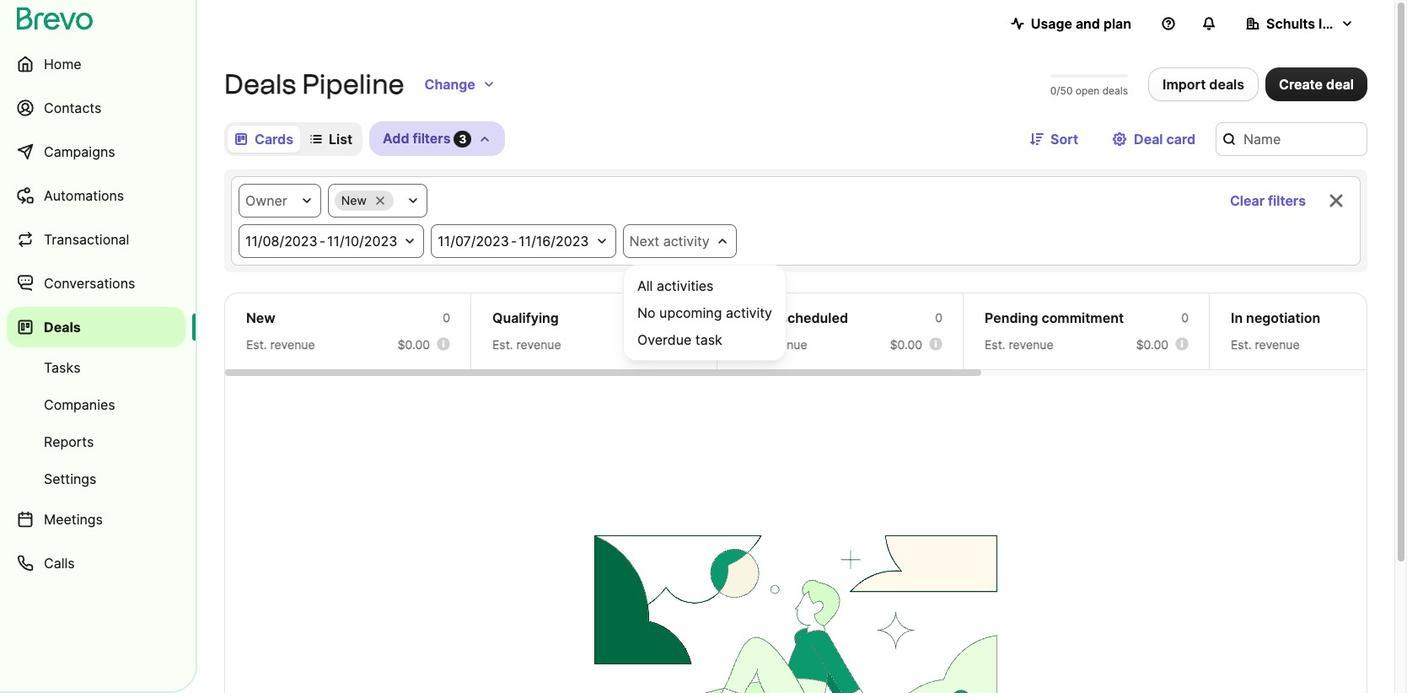 Task type: describe. For each thing, give the bounding box(es) containing it.
task
[[695, 331, 722, 348]]

companies
[[44, 396, 115, 413]]

deal
[[1326, 76, 1354, 93]]

11/08/2023 - 11/10/2023
[[245, 233, 397, 250]]

add filters 3
[[383, 130, 467, 147]]

import deals
[[1163, 76, 1245, 93]]

contacts
[[44, 99, 101, 116]]

automations link
[[7, 175, 185, 216]]

1 vertical spatial activity
[[726, 304, 772, 321]]

est. revenue for new
[[246, 337, 315, 352]]

0/50
[[1050, 84, 1073, 97]]

conversations
[[44, 275, 135, 292]]

settings link
[[7, 462, 185, 496]]

5 revenue from the left
[[1255, 337, 1300, 352]]

calls
[[44, 555, 75, 572]]

sort
[[1051, 130, 1078, 147]]

automations
[[44, 187, 124, 204]]

add
[[383, 130, 409, 147]]

settings
[[44, 470, 96, 487]]

deal card
[[1134, 130, 1196, 147]]

est. revenue for demo scheduled
[[739, 337, 807, 352]]

new button
[[328, 184, 427, 218]]

meetings
[[44, 511, 103, 528]]

11/10/2023
[[327, 233, 397, 250]]

negotiation
[[1246, 309, 1321, 326]]

meetings link
[[7, 499, 185, 540]]

open
[[1076, 84, 1100, 97]]

cards button
[[228, 125, 300, 152]]

schults inc button
[[1233, 7, 1368, 40]]

create deal
[[1279, 76, 1354, 93]]

transactional link
[[7, 219, 185, 260]]

pending
[[985, 309, 1038, 326]]

est. revenue for qualifying
[[492, 337, 561, 352]]

tasks link
[[7, 351, 185, 384]]

reports link
[[7, 425, 185, 459]]

create deal button
[[1266, 67, 1368, 101]]

import
[[1163, 76, 1206, 93]]

deal card button
[[1099, 122, 1209, 156]]

import deals button
[[1148, 67, 1259, 101]]

new inside popup button
[[341, 193, 367, 207]]

clear
[[1230, 192, 1265, 209]]

scheduled
[[780, 309, 848, 326]]

11/08/2023
[[245, 233, 318, 250]]

change button
[[411, 67, 509, 101]]

est. for qualifying
[[492, 337, 513, 352]]

next
[[629, 233, 659, 250]]

home
[[44, 56, 81, 73]]

qualifying
[[492, 309, 559, 326]]

filters for add
[[413, 130, 451, 147]]

schults
[[1266, 15, 1315, 32]]

change
[[425, 76, 475, 93]]

clear filters
[[1230, 192, 1306, 209]]

overdue task
[[637, 331, 722, 348]]

activity inside 'popup button'
[[663, 233, 710, 250]]

5 est. from the left
[[1231, 337, 1252, 352]]

card
[[1166, 130, 1196, 147]]

all
[[637, 277, 653, 294]]

and
[[1076, 15, 1100, 32]]

in
[[1231, 309, 1243, 326]]

activities
[[657, 277, 714, 294]]



Task type: locate. For each thing, give the bounding box(es) containing it.
owner button
[[239, 184, 321, 218]]

filters for clear
[[1268, 192, 1306, 209]]

- for 11/07/2023
[[511, 233, 517, 250]]

no upcoming activity
[[637, 304, 772, 321]]

0 horizontal spatial activity
[[663, 233, 710, 250]]

0 for pending commitment
[[1181, 310, 1189, 325]]

upcoming
[[659, 304, 722, 321]]

filters inside button
[[1268, 192, 1306, 209]]

4 est. from the left
[[985, 337, 1006, 352]]

progress bar
[[1050, 74, 1128, 78]]

1 horizontal spatial deals
[[224, 68, 296, 100]]

in negotiation
[[1231, 309, 1321, 326]]

no
[[637, 304, 656, 321]]

deals pipeline
[[224, 68, 404, 100]]

0/50 open deals
[[1050, 84, 1128, 97]]

schults inc
[[1266, 15, 1338, 32]]

0 vertical spatial activity
[[663, 233, 710, 250]]

est. revenue for pending commitment
[[985, 337, 1054, 352]]

0 left "pending"
[[935, 310, 943, 325]]

11/07/2023 - 11/16/2023
[[438, 233, 589, 250]]

- for 11/08/2023
[[319, 233, 326, 250]]

deals
[[224, 68, 296, 100], [44, 319, 81, 336]]

est. for demo scheduled
[[739, 337, 759, 352]]

est.
[[246, 337, 267, 352], [492, 337, 513, 352], [739, 337, 759, 352], [985, 337, 1006, 352], [1231, 337, 1252, 352]]

deal
[[1134, 130, 1163, 147]]

transactional
[[44, 231, 129, 248]]

0 for demo scheduled
[[935, 310, 943, 325]]

11/07/2023
[[438, 233, 509, 250]]

1 horizontal spatial filters
[[1268, 192, 1306, 209]]

deals inside button
[[1209, 76, 1245, 93]]

usage
[[1031, 15, 1072, 32]]

activity
[[663, 233, 710, 250], [726, 304, 772, 321]]

next activity button
[[623, 224, 737, 258]]

est. for new
[[246, 337, 267, 352]]

next activity
[[629, 233, 710, 250]]

demo
[[739, 309, 777, 326]]

3
[[459, 132, 467, 146]]

0 horizontal spatial deals
[[1103, 84, 1128, 97]]

deals for deals pipeline
[[224, 68, 296, 100]]

1 horizontal spatial deals
[[1209, 76, 1245, 93]]

1 horizontal spatial activity
[[726, 304, 772, 321]]

commitment
[[1042, 309, 1124, 326]]

filters right 'clear'
[[1268, 192, 1306, 209]]

create
[[1279, 76, 1323, 93]]

revenue for pending commitment
[[1009, 337, 1054, 352]]

1 vertical spatial deals
[[44, 319, 81, 336]]

deals right import
[[1209, 76, 1245, 93]]

4 est. revenue from the left
[[985, 337, 1054, 352]]

cards
[[255, 130, 293, 147]]

tasks
[[44, 359, 81, 376]]

- left 11/10/2023
[[319, 233, 326, 250]]

revenue for demo scheduled
[[763, 337, 807, 352]]

new down 11/08/2023
[[246, 309, 275, 326]]

home link
[[7, 44, 185, 84]]

5 est. revenue from the left
[[1231, 337, 1300, 352]]

3 $0.00 from the left
[[890, 337, 922, 352]]

campaigns link
[[7, 132, 185, 172]]

deals
[[1209, 76, 1245, 93], [1103, 84, 1128, 97]]

revenue for qualifying
[[516, 337, 561, 352]]

list box
[[623, 265, 787, 361]]

campaigns
[[44, 143, 115, 160]]

deals up cards button
[[224, 68, 296, 100]]

2 est. from the left
[[492, 337, 513, 352]]

conversations link
[[7, 263, 185, 304]]

clear filters button
[[1217, 184, 1320, 218]]

est. for pending commitment
[[985, 337, 1006, 352]]

deals right open
[[1103, 84, 1128, 97]]

new
[[341, 193, 367, 207], [246, 309, 275, 326]]

11/16/2023
[[519, 233, 589, 250]]

calls link
[[7, 543, 185, 583]]

plan
[[1104, 15, 1132, 32]]

sort button
[[1017, 122, 1092, 156]]

contacts link
[[7, 88, 185, 128]]

deals up tasks
[[44, 319, 81, 336]]

0 horizontal spatial new
[[246, 309, 275, 326]]

filters
[[413, 130, 451, 147], [1268, 192, 1306, 209]]

0 vertical spatial deals
[[224, 68, 296, 100]]

1 0 from the left
[[443, 310, 450, 325]]

$0.00
[[398, 337, 430, 352], [644, 337, 676, 352], [890, 337, 922, 352], [1136, 337, 1169, 352]]

0 for new
[[443, 310, 450, 325]]

2 - from the left
[[511, 233, 517, 250]]

all activities
[[637, 277, 714, 294]]

- left 11/16/2023 at the left top of the page
[[511, 233, 517, 250]]

usage and plan
[[1031, 15, 1132, 32]]

pending commitment
[[985, 309, 1124, 326]]

1 $0.00 from the left
[[398, 337, 430, 352]]

1 vertical spatial filters
[[1268, 192, 1306, 209]]

filters left 3
[[413, 130, 451, 147]]

0 left qualifying
[[443, 310, 450, 325]]

list
[[329, 130, 352, 147]]

0 horizontal spatial -
[[319, 233, 326, 250]]

1 horizontal spatial new
[[341, 193, 367, 207]]

0 horizontal spatial filters
[[413, 130, 451, 147]]

list button
[[303, 125, 359, 152]]

2 $0.00 from the left
[[644, 337, 676, 352]]

overdue
[[637, 331, 692, 348]]

companies link
[[7, 388, 185, 422]]

0 vertical spatial filters
[[413, 130, 451, 147]]

Name search field
[[1216, 122, 1368, 156]]

1 horizontal spatial -
[[511, 233, 517, 250]]

0
[[443, 310, 450, 325], [689, 310, 696, 325], [935, 310, 943, 325], [1181, 310, 1189, 325]]

demo scheduled
[[739, 309, 848, 326]]

1 vertical spatial new
[[246, 309, 275, 326]]

-
[[319, 233, 326, 250], [511, 233, 517, 250]]

list box containing all activities
[[623, 265, 787, 361]]

3 est. revenue from the left
[[739, 337, 807, 352]]

activity right next
[[663, 233, 710, 250]]

4 revenue from the left
[[1009, 337, 1054, 352]]

1 revenue from the left
[[270, 337, 315, 352]]

inc
[[1319, 15, 1338, 32]]

revenue
[[270, 337, 315, 352], [516, 337, 561, 352], [763, 337, 807, 352], [1009, 337, 1054, 352], [1255, 337, 1300, 352]]

3 est. from the left
[[739, 337, 759, 352]]

0 horizontal spatial deals
[[44, 319, 81, 336]]

0 vertical spatial new
[[341, 193, 367, 207]]

1 est. revenue from the left
[[246, 337, 315, 352]]

usage and plan button
[[997, 7, 1145, 40]]

$0.00 for qualifying
[[644, 337, 676, 352]]

1 est. from the left
[[246, 337, 267, 352]]

0 up overdue task
[[689, 310, 696, 325]]

3 revenue from the left
[[763, 337, 807, 352]]

2 est. revenue from the left
[[492, 337, 561, 352]]

4 $0.00 from the left
[[1136, 337, 1169, 352]]

0 for qualifying
[[689, 310, 696, 325]]

reports
[[44, 433, 94, 450]]

4 0 from the left
[[1181, 310, 1189, 325]]

$0.00 for new
[[398, 337, 430, 352]]

est. revenue
[[246, 337, 315, 352], [492, 337, 561, 352], [739, 337, 807, 352], [985, 337, 1054, 352], [1231, 337, 1300, 352]]

revenue for new
[[270, 337, 315, 352]]

new up 11/10/2023
[[341, 193, 367, 207]]

1 - from the left
[[319, 233, 326, 250]]

$0.00 for demo scheduled
[[890, 337, 922, 352]]

deals for deals
[[44, 319, 81, 336]]

activity right "upcoming"
[[726, 304, 772, 321]]

3 0 from the left
[[935, 310, 943, 325]]

owner
[[245, 192, 287, 209]]

deals link
[[7, 307, 185, 347]]

$0.00 for pending commitment
[[1136, 337, 1169, 352]]

2 revenue from the left
[[516, 337, 561, 352]]

pipeline
[[302, 68, 404, 100]]

2 0 from the left
[[689, 310, 696, 325]]

0 left in
[[1181, 310, 1189, 325]]



Task type: vqa. For each thing, say whether or not it's contained in the screenshot.
0/50 open deals
yes



